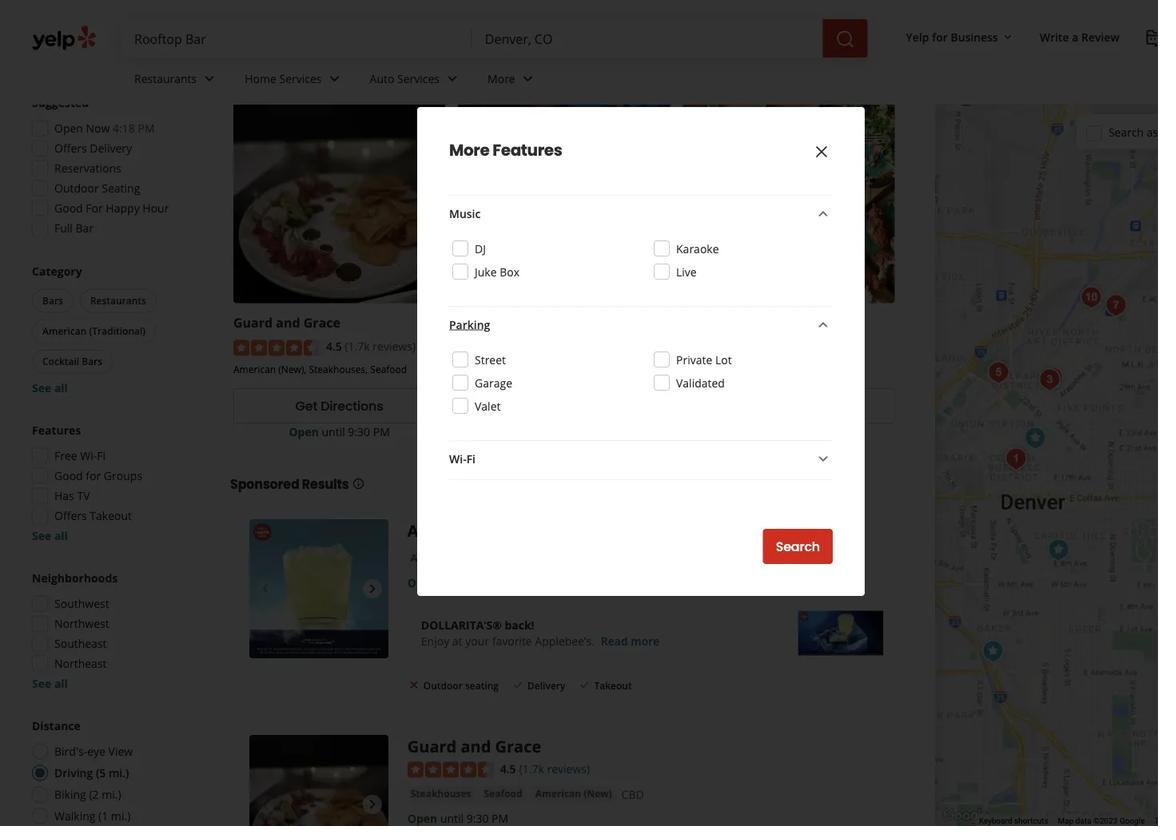 Task type: describe. For each thing, give the bounding box(es) containing it.
1 vertical spatial grace
[[495, 735, 541, 757]]

close image
[[812, 142, 831, 161]]

1 16 chevron right v2 image from the left
[[257, 0, 270, 13]]

1 horizontal spatial and
[[461, 735, 491, 757]]

fi inside the wi-fi dropdown button
[[466, 451, 476, 466]]

$$$$ button
[[154, 41, 195, 65]]

takeout for offers
[[90, 508, 132, 524]]

1 vertical spatial features
[[32, 423, 81, 438]]

noodle
[[516, 314, 562, 331]]

(new)
[[584, 787, 612, 801]]

rooftop
[[338, 12, 412, 39]]

restaurants for restaurants button
[[90, 294, 146, 307]]

4.5 (1.7k reviews)
[[326, 339, 416, 354]]

keyboard shortcuts
[[979, 817, 1048, 826]]

yelp
[[906, 29, 929, 44]]

(new),
[[278, 362, 306, 376]]

4.5 for 4.5
[[500, 762, 516, 777]]

applebee's grill + bar
[[407, 520, 576, 542]]

distance
[[32, 719, 81, 734]]

(traditional) for the leftmost american (traditional) button
[[89, 324, 146, 338]]

24 chevron down v2 image for wi-fi
[[814, 449, 833, 469]]

restaurants for restaurants link
[[134, 71, 197, 86]]

american (new) link
[[532, 786, 615, 802]]

search for search
[[776, 538, 820, 556]]

1 vertical spatial guard and grace
[[407, 735, 541, 757]]

restaurants link
[[121, 58, 232, 104]]

$$$$
[[164, 46, 186, 60]]

0 vertical spatial bar
[[416, 12, 449, 39]]

1 slideshow element from the top
[[249, 520, 388, 658]]

user actions element
[[893, 22, 1158, 54]]

reckless noodle house link
[[458, 314, 605, 331]]

(traditional) for the bottommost american (traditional) button
[[459, 551, 518, 565]]

neighborhoods
[[32, 571, 118, 586]]

dollarita's® back! enjoy at your favorite applebee's. read more
[[421, 618, 660, 649]]

1 vertical spatial guard and grace image
[[249, 735, 388, 826]]

tacos,
[[683, 362, 711, 376]]

group containing neighborhoods
[[27, 570, 198, 692]]

steakhouses
[[411, 787, 471, 801]]

$
[[53, 46, 58, 60]]

auto services
[[370, 71, 440, 86]]

outdoor for outdoor seating
[[423, 679, 463, 692]]

search for search as
[[1108, 124, 1144, 140]]

offers delivery
[[54, 141, 132, 156]]

24 chevron down v2 image for parking
[[814, 315, 833, 334]]

sponsored results
[[230, 475, 349, 493]]

good for happy hour
[[54, 201, 169, 216]]

denver,
[[503, 12, 577, 39]]

american left (new),
[[233, 362, 276, 376]]

open until 10:00 pm for supply
[[735, 424, 843, 439]]

(2
[[89, 787, 99, 802]]

google image
[[939, 806, 992, 826]]

bar ac image
[[999, 442, 1031, 474]]

valet
[[475, 398, 501, 414]]

steakhouses link
[[407, 786, 474, 802]]

get
[[295, 397, 317, 415]]

american (new), steakhouses, seafood
[[233, 362, 407, 376]]

54thirty rooftop image
[[1000, 443, 1032, 475]]

see all button for southwest
[[32, 676, 68, 691]]

1 see all button from the top
[[32, 380, 68, 396]]

american (new) button
[[532, 786, 615, 802]]

cbd
[[621, 787, 644, 802]]

stranahan's colorado whiskey image
[[977, 636, 1009, 668]]

directions
[[321, 397, 383, 415]]

american up cocktail bars
[[42, 324, 87, 338]]

16 chevron down v2 image
[[1001, 31, 1014, 44]]

colorado
[[581, 12, 669, 39]]

0 horizontal spatial seafood
[[370, 362, 407, 376]]

until for house
[[543, 424, 567, 439]]

group containing suggested
[[27, 95, 198, 241]]

full
[[54, 221, 73, 236]]

group containing features
[[27, 422, 198, 544]]

mcdevitt taco supply link
[[683, 314, 820, 331]]

services for auto services
[[397, 71, 440, 86]]

outdoor for outdoor seating
[[54, 181, 99, 196]]

applebee's.
[[535, 634, 594, 649]]

2 vertical spatial takeout
[[594, 679, 632, 692]]

more features dialog
[[0, 0, 1158, 826]]

open until 10:00 pm for house
[[510, 424, 618, 439]]

seating
[[465, 679, 499, 692]]

see for southwest
[[32, 676, 51, 691]]

back!
[[505, 618, 534, 633]]

pm inside group
[[138, 121, 155, 136]]

2 next image from the top
[[363, 795, 382, 814]]

karaoke
[[676, 241, 719, 256]]

10
[[270, 12, 289, 39]]

street inside more features dialog
[[475, 352, 506, 367]]

24 chevron down v2 image for music
[[814, 204, 833, 223]]

free
[[54, 448, 77, 464]]

applebee's grill + bar link
[[407, 520, 576, 542]]

24 chevron down v2 image for more
[[518, 69, 538, 88]]

2 slideshow element from the top
[[249, 735, 388, 826]]

24 chevron down v2 image for auto services
[[443, 69, 462, 88]]

music button
[[449, 204, 833, 225]]

wi-fi button
[[449, 449, 833, 470]]

tacos, bars, street vendors
[[683, 362, 805, 376]]

the red barber image
[[1100, 290, 1132, 322]]

juke box
[[475, 264, 520, 279]]

live
[[676, 264, 697, 279]]

4:18
[[113, 121, 135, 136]]

4.2 star rating image
[[458, 340, 544, 356]]

takeout for featured
[[305, 50, 370, 72]]

american inside button
[[535, 787, 581, 801]]

see for free wi-fi
[[32, 528, 51, 543]]

now
[[86, 121, 110, 136]]

0 vertical spatial bars
[[42, 294, 63, 307]]

(5
[[96, 766, 106, 781]]

0 horizontal spatial american (traditional) button
[[32, 319, 156, 343]]

auto
[[370, 71, 394, 86]]

delivery inside group
[[90, 141, 132, 156]]

more features
[[449, 139, 562, 161]]

wi- inside group
[[80, 448, 97, 464]]

open down suggested
[[54, 121, 83, 136]]

pm for mcdevitt taco supply
[[826, 424, 843, 439]]

parking
[[449, 317, 490, 332]]

american down applebee's at the left bottom of the page
[[411, 551, 457, 565]]

1 vertical spatial guard and grace link
[[407, 735, 541, 757]]

walking
[[54, 809, 95, 824]]

offers takeout
[[54, 508, 132, 524]]

review
[[1081, 29, 1120, 44]]

all for free wi-fi
[[54, 528, 68, 543]]

4.5 for 4.5 (1.7k reviews)
[[326, 339, 342, 354]]

for for good
[[86, 468, 101, 484]]

northwest
[[54, 616, 109, 631]]

0 horizontal spatial guard and grace link
[[233, 314, 340, 331]]

data
[[1076, 817, 1091, 826]]

hour
[[143, 201, 169, 216]]

more for more features
[[449, 139, 489, 161]]

full bar
[[54, 221, 94, 236]]

cocktail bars, noodles
[[458, 362, 558, 376]]

1 vertical spatial reviews)
[[547, 762, 590, 777]]

auto services link
[[357, 58, 475, 104]]

0 horizontal spatial grace
[[304, 314, 340, 331]]

seafood link
[[481, 786, 526, 802]]

happy
[[106, 201, 140, 216]]

bars button
[[32, 289, 73, 313]]

steakhouses,
[[309, 362, 368, 376]]

16 close v2 image
[[407, 679, 420, 692]]

has tv
[[54, 488, 90, 504]]

get directions link
[[233, 388, 445, 424]]

group containing category
[[29, 263, 198, 396]]

open down american (traditional) link on the bottom left of the page
[[407, 575, 437, 591]]

see all button for free wi-fi
[[32, 528, 68, 543]]

as
[[1147, 124, 1158, 140]]

reckless
[[458, 314, 513, 331]]

until for supply
[[768, 424, 791, 439]]

all for southwest
[[54, 676, 68, 691]]

previous image for first next icon from the bottom
[[256, 795, 275, 814]]

category
[[32, 264, 82, 279]]

1 horizontal spatial street
[[738, 362, 765, 376]]

10:00 for supply
[[794, 424, 823, 439]]

good for good for happy hour
[[54, 201, 83, 216]]

map data ©2023 google
[[1058, 817, 1145, 826]]

home
[[245, 71, 276, 86]]

write a review link
[[1033, 22, 1126, 51]]

private lot
[[676, 352, 732, 367]]

mi.) for biking (2 mi.)
[[102, 787, 121, 802]]

offers for offers delivery
[[54, 141, 87, 156]]



Task type: locate. For each thing, give the bounding box(es) containing it.
1 vertical spatial 4.5 star rating image
[[407, 762, 494, 778]]

open until 10:00 pm down "vendors"
[[735, 424, 843, 439]]

view
[[108, 744, 133, 759]]

3 see from the top
[[32, 676, 51, 691]]

2 10:00 from the left
[[794, 424, 823, 439]]

projects image
[[1145, 29, 1158, 48]]

see all button down has
[[32, 528, 68, 543]]

house
[[565, 314, 605, 331]]

guard and grace link up 4.5 link
[[407, 735, 541, 757]]

1 horizontal spatial takeout
[[305, 50, 370, 72]]

2 16 checkmark v2 image from the left
[[578, 679, 591, 692]]

0 horizontal spatial features
[[32, 423, 81, 438]]

more
[[488, 71, 515, 86], [449, 139, 489, 161]]

more down 16 info v2 icon
[[488, 71, 515, 86]]

4.5 star rating image up (new),
[[233, 340, 320, 356]]

(1
[[98, 809, 108, 824]]

0 vertical spatial takeout
[[305, 50, 370, 72]]

1 horizontal spatial outdoor
[[423, 679, 463, 692]]

and up seafood button
[[461, 735, 491, 757]]

street
[[475, 352, 506, 367], [738, 362, 765, 376]]

top 10 best rooftop bar near denver, colorado
[[230, 12, 669, 39]]

0 vertical spatial mi.)
[[109, 766, 129, 781]]

0 vertical spatial restaurants
[[134, 71, 197, 86]]

map region
[[851, 83, 1158, 826]]

0 vertical spatial 24 chevron down v2 image
[[518, 69, 538, 88]]

takeout inside group
[[90, 508, 132, 524]]

search button
[[763, 529, 833, 564]]

services
[[279, 71, 322, 86], [397, 71, 440, 86]]

0 horizontal spatial open until 10:00 pm
[[510, 424, 618, 439]]

search inside button
[[776, 538, 820, 556]]

1 see from the top
[[32, 380, 51, 396]]

search as
[[1108, 124, 1158, 140]]

0 horizontal spatial 16 chevron right v2 image
[[257, 0, 270, 13]]

0 horizontal spatial services
[[279, 71, 322, 86]]

0 horizontal spatial guard and grace
[[233, 314, 340, 331]]

24 chevron down v2 image for home services
[[325, 69, 344, 88]]

0 horizontal spatial (1.7k
[[345, 339, 370, 354]]

guard and grace up 4.5 link
[[407, 735, 541, 757]]

see all
[[32, 380, 68, 396], [32, 528, 68, 543], [32, 676, 68, 691]]

grace up 4.5 link
[[495, 735, 541, 757]]

see down cocktail bars button
[[32, 380, 51, 396]]

groups
[[104, 468, 142, 484]]

0 vertical spatial good
[[54, 201, 83, 216]]

24 chevron down v2 image inside the music 'dropdown button'
[[814, 204, 833, 223]]

american (traditional) inside group
[[42, 324, 146, 338]]

offers
[[54, 141, 87, 156], [54, 508, 87, 524]]

1 vertical spatial see all
[[32, 528, 68, 543]]

$$$
[[127, 46, 143, 60]]

1 all from the top
[[54, 380, 68, 396]]

1 horizontal spatial (1.7k
[[519, 762, 544, 777]]

work & class image
[[1036, 362, 1068, 394]]

1 bars, from the left
[[496, 362, 518, 376]]

southwest
[[54, 596, 109, 611]]

good down free
[[54, 468, 83, 484]]

bars, for mcdevitt
[[713, 362, 736, 376]]

24 chevron down v2 image left auto
[[325, 69, 344, 88]]

1 vertical spatial american (traditional)
[[411, 551, 518, 565]]

1 vertical spatial good
[[54, 468, 83, 484]]

0 vertical spatial and
[[276, 314, 300, 331]]

1 horizontal spatial bars
[[82, 355, 102, 368]]

until left 9:30
[[322, 424, 345, 439]]

$$ button
[[75, 41, 115, 65]]

delivery down open now 4:18 pm
[[90, 141, 132, 156]]

4.5
[[326, 339, 342, 354], [500, 762, 516, 777]]

0 horizontal spatial and
[[276, 314, 300, 331]]

0 horizontal spatial outdoor
[[54, 181, 99, 196]]

wi-fi
[[449, 451, 476, 466]]

mi.) for driving (5 mi.)
[[109, 766, 129, 781]]

sponsored for sponsored results
[[230, 475, 299, 493]]

american (traditional) for the bottommost american (traditional) button
[[411, 551, 518, 565]]

and up (new),
[[276, 314, 300, 331]]

+
[[535, 520, 544, 542]]

1 until from the left
[[322, 424, 345, 439]]

wi- inside dropdown button
[[449, 451, 466, 466]]

a
[[1072, 29, 1079, 44]]

suggested
[[32, 95, 89, 110]]

good up full
[[54, 201, 83, 216]]

mi.) right the (5
[[109, 766, 129, 781]]

northeast
[[54, 656, 107, 671]]

option group
[[27, 718, 198, 826]]

see all down cocktail bars button
[[32, 380, 68, 396]]

your
[[465, 634, 489, 649]]

1 horizontal spatial 16 chevron right v2 image
[[325, 0, 337, 13]]

$ button
[[35, 41, 75, 65]]

0 horizontal spatial guard
[[233, 314, 273, 331]]

0 vertical spatial guard
[[233, 314, 273, 331]]

0 horizontal spatial street
[[475, 352, 506, 367]]

next image
[[363, 579, 382, 599], [363, 795, 382, 814]]

death & co image
[[1034, 364, 1066, 396]]

open for mcdevitt
[[735, 424, 765, 439]]

until for grace
[[322, 424, 345, 439]]

(1.7k
[[345, 339, 370, 354], [519, 762, 544, 777]]

services right auto
[[397, 71, 440, 86]]

best
[[292, 12, 334, 39]]

1 10:00 from the left
[[570, 424, 598, 439]]

bird's-
[[54, 744, 87, 759]]

reviews) up the american (new)
[[547, 762, 590, 777]]

0 horizontal spatial american (traditional)
[[42, 324, 146, 338]]

shortcuts
[[1014, 817, 1048, 826]]

american (traditional) link
[[407, 550, 522, 566]]

2 16 chevron right v2 image from the left
[[325, 0, 337, 13]]

bars down category
[[42, 294, 63, 307]]

american down (1.7k reviews)
[[535, 787, 581, 801]]

1 vertical spatial bars
[[82, 355, 102, 368]]

sponsored down near
[[442, 53, 499, 69]]

outdoor down the reservations
[[54, 181, 99, 196]]

$$
[[90, 46, 101, 60]]

cocktail inside button
[[42, 355, 79, 368]]

southeast
[[54, 636, 107, 651]]

24 chevron down v2 image right taco
[[814, 315, 833, 334]]

1 vertical spatial guard
[[407, 735, 457, 757]]

10:00 up the wi-fi dropdown button
[[570, 424, 598, 439]]

bars, down 4.2 star rating image
[[496, 362, 518, 376]]

slideshow element
[[249, 520, 388, 658], [249, 735, 388, 826]]

offers down has tv
[[54, 508, 87, 524]]

steakhouses button
[[407, 786, 474, 802]]

restaurants inside button
[[90, 294, 146, 307]]

0 vertical spatial offers
[[54, 141, 87, 156]]

offers for offers takeout
[[54, 508, 87, 524]]

american (traditional) down applebee's at the left bottom of the page
[[411, 551, 518, 565]]

16 checkmark v2 image right seating
[[512, 679, 524, 692]]

16 checkmark v2 image
[[512, 679, 524, 692], [578, 679, 591, 692]]

1 horizontal spatial search
[[1108, 124, 1144, 140]]

24 chevron down v2 image inside restaurants link
[[200, 69, 219, 88]]

1 horizontal spatial 16 checkmark v2 image
[[578, 679, 591, 692]]

fi down valet
[[466, 451, 476, 466]]

keyboard
[[979, 817, 1012, 826]]

more inside business categories element
[[488, 71, 515, 86]]

0 vertical spatial for
[[932, 29, 948, 44]]

more for more
[[488, 71, 515, 86]]

(traditional) down applebee's grill + bar
[[459, 551, 518, 565]]

2 all from the top
[[54, 528, 68, 543]]

2 horizontal spatial takeout
[[594, 679, 632, 692]]

features up free
[[32, 423, 81, 438]]

16 info v2 image
[[503, 55, 515, 68]]

sponsored for sponsored
[[442, 53, 499, 69]]

1 horizontal spatial reviews)
[[547, 762, 590, 777]]

open down garage
[[510, 424, 540, 439]]

taco
[[744, 314, 774, 331]]

1 horizontal spatial bar
[[416, 12, 449, 39]]

mi.) right (1
[[111, 809, 131, 824]]

features down more link
[[493, 139, 562, 161]]

0 vertical spatial slideshow element
[[249, 520, 388, 658]]

1 vertical spatial delivery
[[528, 679, 565, 692]]

1 vertical spatial (traditional)
[[459, 551, 518, 565]]

(1.7k up steakhouses,
[[345, 339, 370, 354]]

write a review
[[1040, 29, 1120, 44]]

reckless noodle house image
[[1043, 534, 1075, 566]]

group
[[27, 95, 198, 241], [29, 263, 198, 396], [27, 422, 198, 544], [27, 570, 198, 692]]

cocktail for cocktail bars
[[42, 355, 79, 368]]

2 bars, from the left
[[713, 362, 736, 376]]

4.5 up seafood link
[[500, 762, 516, 777]]

google
[[1120, 817, 1145, 826]]

0 vertical spatial more
[[488, 71, 515, 86]]

0 horizontal spatial until
[[322, 424, 345, 439]]

read
[[601, 634, 628, 649]]

bars, down the 4.7 star rating image
[[713, 362, 736, 376]]

0 vertical spatial reviews)
[[373, 339, 416, 354]]

0 vertical spatial delivery
[[90, 141, 132, 156]]

4.7 star rating image
[[683, 340, 769, 356]]

until down noodles at top left
[[543, 424, 567, 439]]

3 see all from the top
[[32, 676, 68, 691]]

for for yelp
[[932, 29, 948, 44]]

1 horizontal spatial seafood
[[484, 787, 522, 801]]

all down offers takeout
[[54, 528, 68, 543]]

(traditional) inside group
[[89, 324, 146, 338]]

outdoor
[[54, 181, 99, 196], [423, 679, 463, 692]]

cocktail down bars button
[[42, 355, 79, 368]]

10:00 down "vendors"
[[794, 424, 823, 439]]

seafood down '4.5 (1.7k reviews)'
[[370, 362, 407, 376]]

reviews) up "directions"
[[373, 339, 416, 354]]

2 vertical spatial all
[[54, 676, 68, 691]]

biking
[[54, 787, 86, 802]]

for inside group
[[86, 468, 101, 484]]

2 services from the left
[[397, 71, 440, 86]]

0 horizontal spatial delivery
[[90, 141, 132, 156]]

sponsored
[[442, 53, 499, 69], [230, 475, 299, 493]]

guard and grace
[[233, 314, 340, 331], [407, 735, 541, 757]]

results
[[302, 475, 349, 493]]

2 good from the top
[[54, 468, 83, 484]]

1 next image from the top
[[363, 579, 382, 599]]

24 chevron down v2 image inside the wi-fi dropdown button
[[814, 449, 833, 469]]

open until 10:00 pm
[[510, 424, 618, 439], [735, 424, 843, 439]]

see all down northeast at the left bottom of the page
[[32, 676, 68, 691]]

street up garage
[[475, 352, 506, 367]]

2 see all button from the top
[[32, 528, 68, 543]]

2 see all from the top
[[32, 528, 68, 543]]

takeout
[[305, 50, 370, 72], [90, 508, 132, 524], [594, 679, 632, 692]]

american (traditional) for the leftmost american (traditional) button
[[42, 324, 146, 338]]

american (traditional) button down applebee's at the left bottom of the page
[[407, 550, 522, 566]]

see all for southwest
[[32, 676, 68, 691]]

24 chevron down v2 image
[[200, 69, 219, 88], [325, 69, 344, 88], [443, 69, 462, 88], [814, 204, 833, 223], [814, 315, 833, 334]]

american (traditional) up cocktail bars
[[42, 324, 146, 338]]

1 services from the left
[[279, 71, 322, 86]]

seafood inside button
[[484, 787, 522, 801]]

bar left near
[[416, 12, 449, 39]]

24 chevron down v2 image left the home
[[200, 69, 219, 88]]

see up neighborhoods
[[32, 528, 51, 543]]

until down "vendors"
[[768, 424, 791, 439]]

0 vertical spatial guard and grace link
[[233, 314, 340, 331]]

garage
[[475, 375, 512, 390]]

bars, for reckless
[[496, 362, 518, 376]]

16 chevron right v2 image left best
[[257, 0, 270, 13]]

24 chevron down v2 image for restaurants
[[200, 69, 219, 88]]

1 horizontal spatial wi-
[[449, 451, 466, 466]]

wi- up applebee's at the left bottom of the page
[[449, 451, 466, 466]]

2 previous image from the top
[[256, 795, 275, 814]]

1 horizontal spatial american (traditional) button
[[407, 550, 522, 566]]

2 horizontal spatial bar
[[548, 520, 576, 542]]

american (new)
[[535, 787, 612, 801]]

1 vertical spatial outdoor
[[423, 679, 463, 692]]

outdoor inside group
[[54, 181, 99, 196]]

1 horizontal spatial 4.5
[[500, 762, 516, 777]]

see up distance
[[32, 676, 51, 691]]

16 checkmark v2 image for takeout
[[578, 679, 591, 692]]

3 all from the top
[[54, 676, 68, 691]]

1 horizontal spatial cocktail
[[458, 362, 493, 376]]

(traditional) down restaurants button
[[89, 324, 146, 338]]

yelp for business button
[[900, 22, 1021, 51]]

services for home services
[[279, 71, 322, 86]]

1 vertical spatial sponsored
[[230, 475, 299, 493]]

pm for guard and grace
[[373, 424, 390, 439]]

None search field
[[121, 19, 871, 58]]

16 checkmark v2 image for delivery
[[512, 679, 524, 692]]

fi inside group
[[97, 448, 106, 464]]

good for good for groups
[[54, 468, 83, 484]]

see all button down northeast at the left bottom of the page
[[32, 676, 68, 691]]

0 horizontal spatial cocktail
[[42, 355, 79, 368]]

1 open until 10:00 pm from the left
[[510, 424, 618, 439]]

1 vertical spatial all
[[54, 528, 68, 543]]

business categories element
[[121, 58, 1158, 104]]

whiskey tango foxtrot image
[[983, 357, 1015, 389]]

offers up the reservations
[[54, 141, 87, 156]]

0 vertical spatial american (traditional)
[[42, 324, 146, 338]]

open for guard
[[289, 424, 319, 439]]

2 offers from the top
[[54, 508, 87, 524]]

all down northeast at the left bottom of the page
[[54, 676, 68, 691]]

option group containing distance
[[27, 718, 198, 826]]

enjoy
[[421, 634, 449, 649]]

get directions
[[295, 397, 383, 415]]

1 horizontal spatial services
[[397, 71, 440, 86]]

bar
[[416, 12, 449, 39], [76, 221, 94, 236], [548, 520, 576, 542]]

1 horizontal spatial american (traditional)
[[411, 551, 518, 565]]

0 vertical spatial see all
[[32, 380, 68, 396]]

guard and grace up (new),
[[233, 314, 340, 331]]

street right lot
[[738, 362, 765, 376]]

takeout down best
[[305, 50, 370, 72]]

outdoor right 16 close v2 image
[[423, 679, 463, 692]]

1 16 checkmark v2 image from the left
[[512, 679, 524, 692]]

see all button down cocktail bars button
[[32, 380, 68, 396]]

0 horizontal spatial fi
[[97, 448, 106, 464]]

grace up 'american (new), steakhouses, seafood'
[[304, 314, 340, 331]]

2 horizontal spatial until
[[768, 424, 791, 439]]

0 vertical spatial (traditional)
[[89, 324, 146, 338]]

1 offers from the top
[[54, 141, 87, 156]]

applebee's grill + bar image
[[249, 520, 388, 658]]

cocktail bars button
[[32, 350, 113, 374]]

4.5 star rating image up steakhouses
[[407, 762, 494, 778]]

top
[[230, 12, 266, 39]]

mi.)
[[109, 766, 129, 781], [102, 787, 121, 802], [111, 809, 131, 824]]

0 horizontal spatial for
[[86, 468, 101, 484]]

fi up "good for groups"
[[97, 448, 106, 464]]

previous image for first next icon from the top of the page
[[256, 579, 275, 599]]

for right yelp
[[932, 29, 948, 44]]

mi.) right "(2"
[[102, 787, 121, 802]]

applebee's
[[407, 520, 493, 542]]

tv
[[77, 488, 90, 504]]

dollarita's®
[[421, 618, 502, 633]]

0 horizontal spatial bar
[[76, 221, 94, 236]]

24 chevron down v2 image right auto services
[[443, 69, 462, 88]]

open for reckless
[[510, 424, 540, 439]]

©2023
[[1093, 817, 1118, 826]]

24 chevron down v2 image inside auto services link
[[443, 69, 462, 88]]

1 previous image from the top
[[256, 579, 275, 599]]

10:00 for house
[[570, 424, 598, 439]]

guard and grace link up (new),
[[233, 314, 340, 331]]

business
[[951, 29, 998, 44]]

seafood down 4.5 link
[[484, 787, 522, 801]]

2 open until 10:00 pm from the left
[[735, 424, 843, 439]]

0 vertical spatial 4.5 star rating image
[[233, 340, 320, 356]]

bar right full
[[76, 221, 94, 236]]

biking (2 mi.)
[[54, 787, 121, 802]]

1 vertical spatial next image
[[363, 795, 382, 814]]

(1.7k right 4.5 link
[[519, 762, 544, 777]]

all down cocktail bars button
[[54, 380, 68, 396]]

1 vertical spatial for
[[86, 468, 101, 484]]

4.5 star rating image
[[233, 340, 320, 356], [407, 762, 494, 778]]

2 see from the top
[[32, 528, 51, 543]]

open down get
[[289, 424, 319, 439]]

16 checkmark v2 image down applebee's.
[[578, 679, 591, 692]]

24 chevron down v2 image
[[518, 69, 538, 88], [814, 449, 833, 469]]

$$$ button
[[115, 41, 154, 65]]

2 until from the left
[[543, 424, 567, 439]]

1 vertical spatial offers
[[54, 508, 87, 524]]

0 vertical spatial sponsored
[[442, 53, 499, 69]]

restaurants button
[[80, 289, 157, 313]]

pm for reckless noodle house
[[601, 424, 618, 439]]

16 chevron right v2 image left rooftop
[[325, 0, 337, 13]]

american (traditional)
[[42, 324, 146, 338], [411, 551, 518, 565]]

more up 'music'
[[449, 139, 489, 161]]

previous image
[[256, 579, 275, 599], [256, 795, 275, 814]]

vendors
[[767, 362, 805, 376]]

1 vertical spatial (1.7k
[[519, 762, 544, 777]]

1 vertical spatial see
[[32, 528, 51, 543]]

mcdevitt taco supply
[[683, 314, 820, 331]]

1 horizontal spatial guard
[[407, 735, 457, 757]]

1 vertical spatial search
[[776, 538, 820, 556]]

wi- up "good for groups"
[[80, 448, 97, 464]]

guard and grace image
[[1019, 422, 1051, 454], [249, 735, 388, 826]]

see all down has
[[32, 528, 68, 543]]

for
[[86, 201, 103, 216]]

0 vertical spatial all
[[54, 380, 68, 396]]

cocktail for cocktail bars, noodles
[[458, 362, 493, 376]]

juke
[[475, 264, 497, 279]]

delivery down applebee's.
[[528, 679, 565, 692]]

2 vertical spatial see
[[32, 676, 51, 691]]

good for groups
[[54, 468, 142, 484]]

for up tv
[[86, 468, 101, 484]]

24 chevron down v2 image inside parking dropdown button
[[814, 315, 833, 334]]

pm
[[138, 121, 155, 136], [373, 424, 390, 439], [601, 424, 618, 439], [826, 424, 843, 439]]

takeout down the read
[[594, 679, 632, 692]]

at
[[452, 634, 462, 649]]

noodles
[[521, 362, 558, 376]]

0 horizontal spatial 4.5 star rating image
[[233, 340, 320, 356]]

2 vertical spatial mi.)
[[111, 809, 131, 824]]

0 horizontal spatial 24 chevron down v2 image
[[518, 69, 538, 88]]

1 vertical spatial american (traditional) button
[[407, 550, 522, 566]]

search image
[[836, 30, 855, 49]]

features
[[493, 139, 562, 161], [32, 423, 81, 438]]

1 horizontal spatial 24 chevron down v2 image
[[814, 449, 833, 469]]

3 until from the left
[[768, 424, 791, 439]]

bird's-eye view
[[54, 744, 133, 759]]

cocktail down 4.2 star rating image
[[458, 362, 493, 376]]

1 good from the top
[[54, 201, 83, 216]]

1 horizontal spatial delivery
[[528, 679, 565, 692]]

features inside more features dialog
[[493, 139, 562, 161]]

1 horizontal spatial fi
[[466, 451, 476, 466]]

american (traditional) button up cocktail bars
[[32, 319, 156, 343]]

1 horizontal spatial until
[[543, 424, 567, 439]]

2 vertical spatial bar
[[548, 520, 576, 542]]

see all for free wi-fi
[[32, 528, 68, 543]]

1 horizontal spatial guard and grace image
[[1019, 422, 1051, 454]]

0 vertical spatial next image
[[363, 579, 382, 599]]

reckless noodle house
[[458, 314, 605, 331]]

bar right +
[[548, 520, 576, 542]]

services right the home
[[279, 71, 322, 86]]

driving (5 mi.)
[[54, 766, 129, 781]]

more inside dialog
[[449, 139, 489, 161]]

1 vertical spatial and
[[461, 735, 491, 757]]

16 chevron right v2 image
[[257, 0, 270, 13], [325, 0, 337, 13]]

3 see all button from the top
[[32, 676, 68, 691]]

restaurants inside business categories element
[[134, 71, 197, 86]]

1 vertical spatial more
[[449, 139, 489, 161]]

until
[[322, 424, 345, 439], [543, 424, 567, 439], [768, 424, 791, 439]]

1 horizontal spatial 4.5 star rating image
[[407, 762, 494, 778]]

1 see all from the top
[[32, 380, 68, 396]]

american (traditional) button
[[32, 319, 156, 343], [407, 550, 522, 566]]

mcdevitt taco supply image
[[1075, 282, 1107, 314], [1075, 282, 1107, 314]]

more
[[631, 634, 660, 649]]

cocktail bars
[[42, 355, 102, 368]]

walking (1 mi.)
[[54, 809, 131, 824]]

0 vertical spatial (1.7k
[[345, 339, 370, 354]]

16 info v2 image
[[352, 478, 365, 490]]

1 vertical spatial seafood
[[484, 787, 522, 801]]

2 vertical spatial see all button
[[32, 676, 68, 691]]

takeout down tv
[[90, 508, 132, 524]]

0 horizontal spatial 4.5
[[326, 339, 342, 354]]

2 vertical spatial see all
[[32, 676, 68, 691]]

sponsored left results at the bottom
[[230, 475, 299, 493]]

featured
[[230, 50, 302, 72]]

restaurants right bars button
[[90, 294, 146, 307]]

seating
[[102, 181, 140, 196]]

american
[[42, 324, 87, 338], [233, 362, 276, 376], [411, 551, 457, 565], [535, 787, 581, 801]]

mi.) for walking (1 mi.)
[[111, 809, 131, 824]]

24 chevron down v2 image inside more link
[[518, 69, 538, 88]]

open down tacos, bars, street vendors
[[735, 424, 765, 439]]

bar inside group
[[76, 221, 94, 236]]

24 chevron down v2 image inside "home services" link
[[325, 69, 344, 88]]

restaurants down $$$$
[[134, 71, 197, 86]]

4.5 up steakhouses,
[[326, 339, 342, 354]]

for inside button
[[932, 29, 948, 44]]

bars down restaurants button
[[82, 355, 102, 368]]



Task type: vqa. For each thing, say whether or not it's contained in the screenshot.
the rightmost Bar
yes



